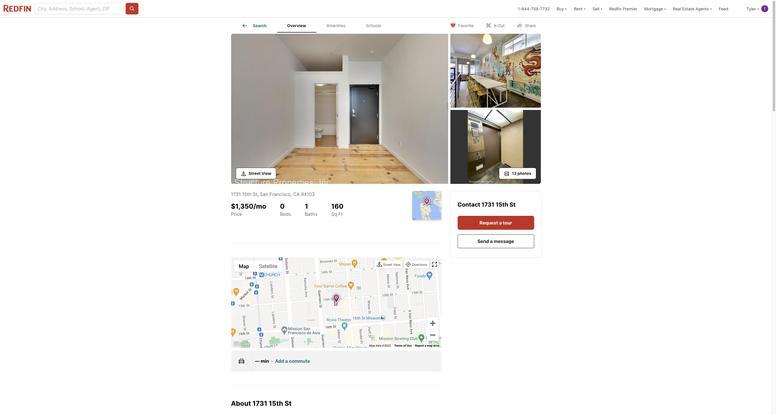 Task type: vqa. For each thing, say whether or not it's contained in the screenshot.
mortgage ▾
yes



Task type: describe. For each thing, give the bounding box(es) containing it.
favorite button
[[445, 19, 479, 31]]

13 photos button
[[499, 168, 536, 179]]

map data ©2023
[[369, 344, 391, 348]]

·
[[271, 359, 273, 364]]

a right add
[[285, 359, 288, 364]]

1731 15th st , san francisco , ca 94103
[[231, 192, 315, 197]]

add
[[275, 359, 284, 364]]

street view for street view button to the bottom
[[383, 263, 401, 267]]

1731 for about 1731 15th st
[[253, 400, 267, 408]]

map region
[[220, 227, 442, 375]]

1731 for contact 1731 15th st
[[482, 201, 494, 208]]

terms of use link
[[394, 344, 412, 348]]

— min · add a commute
[[255, 359, 310, 364]]

map button
[[234, 261, 254, 272]]

directions button
[[404, 261, 429, 269]]

send
[[478, 239, 489, 244]]

commute
[[289, 359, 310, 364]]

amenities tab
[[316, 19, 356, 33]]

min
[[261, 359, 269, 364]]

buy ▾
[[557, 6, 567, 11]]

satellite button
[[254, 261, 282, 272]]

favorite
[[458, 23, 474, 28]]

/mo
[[253, 203, 266, 211]]

real estate agents ▾ button
[[670, 0, 715, 17]]

st for contact 1731 15th st
[[510, 201, 516, 208]]

rent ▾ button
[[570, 0, 589, 17]]

94103
[[301, 192, 315, 197]]

add a commute button
[[275, 358, 310, 365]]

submit search image
[[129, 6, 135, 12]]

map entry image
[[412, 191, 441, 220]]

0 horizontal spatial street view button
[[236, 168, 276, 179]]

schools tab
[[356, 19, 391, 33]]

schools
[[366, 23, 381, 28]]

message
[[494, 239, 514, 244]]

satellite
[[259, 263, 278, 269]]

▾ for tyler ▾
[[757, 6, 759, 11]]

redfin
[[609, 6, 622, 11]]

use
[[407, 344, 412, 348]]

data
[[376, 344, 381, 348]]

rent
[[574, 6, 583, 11]]

0 vertical spatial 1731
[[231, 192, 241, 197]]

rent ▾
[[574, 6, 586, 11]]

2 , from the left
[[291, 192, 292, 197]]

of
[[403, 344, 406, 348]]

map
[[427, 344, 433, 348]]

mortgage
[[644, 6, 663, 11]]

baths
[[305, 211, 317, 217]]

price
[[231, 211, 242, 217]]

0 vertical spatial street
[[249, 171, 261, 176]]

real estate agents ▾ link
[[673, 0, 712, 17]]

share button
[[512, 19, 541, 31]]

ca
[[293, 192, 300, 197]]

tour
[[503, 220, 512, 226]]

redfin premier button
[[606, 0, 641, 17]]

feed button
[[715, 0, 743, 17]]

1-844-759-7732 link
[[518, 6, 550, 11]]

redfin premier
[[609, 6, 637, 11]]

request a tour
[[480, 220, 512, 226]]

844-
[[522, 6, 531, 11]]

x-out
[[494, 23, 505, 28]]

terms of use
[[394, 344, 412, 348]]

0 beds
[[280, 203, 291, 217]]

francisco
[[269, 192, 291, 197]]

beds
[[280, 211, 291, 217]]

feed
[[719, 6, 728, 11]]

1 baths
[[305, 203, 317, 217]]

x-
[[494, 23, 498, 28]]

menu bar containing map
[[234, 261, 282, 272]]

directions
[[412, 263, 427, 267]]

report a map error
[[415, 344, 440, 348]]

a for tour
[[499, 220, 502, 226]]

google image
[[232, 341, 252, 348]]

a for map
[[425, 344, 426, 348]]

759-
[[531, 6, 540, 11]]

overview
[[287, 23, 306, 28]]

©2023
[[382, 344, 391, 348]]

$1,350 /mo price
[[231, 203, 266, 217]]

mortgage ▾
[[644, 6, 666, 11]]

sell ▾
[[593, 6, 602, 11]]

tyler
[[747, 6, 756, 11]]

x-out button
[[481, 19, 510, 31]]

error
[[433, 344, 440, 348]]

sell ▾ button
[[593, 0, 602, 17]]

1 vertical spatial street
[[383, 263, 392, 267]]

1 , from the left
[[257, 192, 259, 197]]



Task type: locate. For each thing, give the bounding box(es) containing it.
0 horizontal spatial view
[[262, 171, 271, 176]]

▾ for buy ▾
[[565, 6, 567, 11]]

▾
[[565, 6, 567, 11], [584, 6, 586, 11], [601, 6, 602, 11], [664, 6, 666, 11], [710, 6, 712, 11], [757, 6, 759, 11]]

st
[[253, 192, 257, 197], [510, 201, 516, 208], [285, 400, 292, 408]]

search link
[[241, 22, 267, 29]]

buy ▾ button
[[557, 0, 567, 17]]

0 vertical spatial map
[[239, 263, 249, 269]]

image image
[[231, 34, 448, 184], [450, 34, 541, 108], [450, 110, 541, 184]]

request
[[480, 220, 498, 226]]

▾ left user photo
[[757, 6, 759, 11]]

1 horizontal spatial 15th
[[269, 400, 283, 408]]

view left directions button
[[393, 263, 401, 267]]

terms
[[394, 344, 403, 348]]

0 horizontal spatial st
[[253, 192, 257, 197]]

a
[[499, 220, 502, 226], [490, 239, 493, 244], [425, 344, 426, 348], [285, 359, 288, 364]]

about
[[231, 400, 251, 408]]

6 ▾ from the left
[[757, 6, 759, 11]]

1 vertical spatial 15th
[[496, 201, 508, 208]]

1 horizontal spatial 1731
[[253, 400, 267, 408]]

view
[[262, 171, 271, 176], [393, 263, 401, 267]]

request a tour button
[[458, 216, 534, 230]]

a inside 'button'
[[499, 220, 502, 226]]

160
[[331, 203, 344, 211]]

street view button left directions button
[[375, 261, 402, 269]]

▾ for mortgage ▾
[[664, 6, 666, 11]]

out
[[498, 23, 505, 28]]

rent ▾ button
[[574, 0, 586, 17]]

1 vertical spatial view
[[393, 263, 401, 267]]

5 ▾ from the left
[[710, 6, 712, 11]]

report a map error link
[[415, 344, 440, 348]]

1 ▾ from the left
[[565, 6, 567, 11]]

user photo image
[[761, 5, 768, 12]]

1731 right the about
[[253, 400, 267, 408]]

tyler ▾
[[747, 6, 759, 11]]

share
[[525, 23, 536, 28]]

1 horizontal spatial map
[[369, 344, 375, 348]]

street left directions button
[[383, 263, 392, 267]]

0 horizontal spatial street
[[249, 171, 261, 176]]

1 vertical spatial 1731
[[482, 201, 494, 208]]

, left ca
[[291, 192, 292, 197]]

1731 up $1,350
[[231, 192, 241, 197]]

contact 1731 15th st
[[458, 201, 516, 208]]

1 horizontal spatial st
[[285, 400, 292, 408]]

tab list
[[231, 18, 396, 33]]

send a message button
[[458, 235, 534, 249]]

mortgage ▾ button
[[644, 0, 666, 17]]

street view up san
[[249, 171, 271, 176]]

0 vertical spatial street view
[[249, 171, 271, 176]]

15th for about 1731 15th st
[[269, 400, 283, 408]]

,
[[257, 192, 259, 197], [291, 192, 292, 197]]

1 horizontal spatial ,
[[291, 192, 292, 197]]

real
[[673, 6, 681, 11]]

▾ for sell ▾
[[601, 6, 602, 11]]

map inside popup button
[[239, 263, 249, 269]]

tab list containing search
[[231, 18, 396, 33]]

2 ▾ from the left
[[584, 6, 586, 11]]

map for map
[[239, 263, 249, 269]]

agents
[[696, 6, 709, 11]]

premier
[[623, 6, 637, 11]]

search
[[253, 23, 267, 28]]

1731 up "request"
[[482, 201, 494, 208]]

sq
[[331, 211, 337, 217]]

san
[[260, 192, 268, 197]]

0 vertical spatial 15th
[[242, 192, 252, 197]]

13 photos
[[512, 171, 531, 176]]

a inside "button"
[[490, 239, 493, 244]]

2 horizontal spatial st
[[510, 201, 516, 208]]

contact
[[458, 201, 480, 208]]

street view button up san
[[236, 168, 276, 179]]

13
[[512, 171, 517, 176]]

, left san
[[257, 192, 259, 197]]

▾ for rent ▾
[[584, 6, 586, 11]]

15th for contact 1731 15th st
[[496, 201, 508, 208]]

overview tab
[[277, 19, 316, 33]]

2 vertical spatial 15th
[[269, 400, 283, 408]]

a right send
[[490, 239, 493, 244]]

sell
[[593, 6, 599, 11]]

ft
[[338, 211, 343, 217]]

1 horizontal spatial street view
[[383, 263, 401, 267]]

▾ right buy
[[565, 6, 567, 11]]

estate
[[682, 6, 694, 11]]

0 horizontal spatial map
[[239, 263, 249, 269]]

▾ right agents
[[710, 6, 712, 11]]

0 horizontal spatial 15th
[[242, 192, 252, 197]]

a left map
[[425, 344, 426, 348]]

view up san
[[262, 171, 271, 176]]

street view button
[[236, 168, 276, 179], [375, 261, 402, 269]]

1 vertical spatial street view
[[383, 263, 401, 267]]

2 horizontal spatial 1731
[[482, 201, 494, 208]]

buy
[[557, 6, 564, 11]]

1 horizontal spatial view
[[393, 263, 401, 267]]

—
[[255, 359, 260, 364]]

1 horizontal spatial street view button
[[375, 261, 402, 269]]

menu bar
[[234, 261, 282, 272]]

about 1731 15th st
[[231, 400, 292, 408]]

1 horizontal spatial street
[[383, 263, 392, 267]]

st for about 1731 15th st
[[285, 400, 292, 408]]

0 vertical spatial street view button
[[236, 168, 276, 179]]

▾ right the mortgage
[[664, 6, 666, 11]]

0 horizontal spatial 1731
[[231, 192, 241, 197]]

map for map data ©2023
[[369, 344, 375, 348]]

1-
[[518, 6, 522, 11]]

2 vertical spatial st
[[285, 400, 292, 408]]

photos
[[518, 171, 531, 176]]

1 vertical spatial st
[[510, 201, 516, 208]]

map left data
[[369, 344, 375, 348]]

1
[[305, 203, 308, 211]]

0 horizontal spatial street view
[[249, 171, 271, 176]]

City, Address, School, Agent, ZIP search field
[[34, 3, 123, 14]]

send a message
[[478, 239, 514, 244]]

0 horizontal spatial ,
[[257, 192, 259, 197]]

2 horizontal spatial 15th
[[496, 201, 508, 208]]

sell ▾ button
[[589, 0, 606, 17]]

amenities
[[327, 23, 346, 28]]

$1,350
[[231, 203, 253, 211]]

▾ right rent
[[584, 6, 586, 11]]

street view left directions button
[[383, 263, 401, 267]]

0
[[280, 203, 285, 211]]

buy ▾ button
[[553, 0, 570, 17]]

0 vertical spatial view
[[262, 171, 271, 176]]

0 vertical spatial st
[[253, 192, 257, 197]]

▾ right the 'sell'
[[601, 6, 602, 11]]

street view for leftmost street view button
[[249, 171, 271, 176]]

7732
[[540, 6, 550, 11]]

1731
[[231, 192, 241, 197], [482, 201, 494, 208], [253, 400, 267, 408]]

street view
[[249, 171, 271, 176], [383, 263, 401, 267]]

mortgage ▾ button
[[641, 0, 670, 17]]

2 vertical spatial 1731
[[253, 400, 267, 408]]

1 vertical spatial map
[[369, 344, 375, 348]]

1-844-759-7732
[[518, 6, 550, 11]]

a left the tour
[[499, 220, 502, 226]]

map
[[239, 263, 249, 269], [369, 344, 375, 348]]

street up san
[[249, 171, 261, 176]]

a for message
[[490, 239, 493, 244]]

report
[[415, 344, 424, 348]]

1 vertical spatial street view button
[[375, 261, 402, 269]]

real estate agents ▾
[[673, 6, 712, 11]]

4 ▾ from the left
[[664, 6, 666, 11]]

map left satellite
[[239, 263, 249, 269]]

3 ▾ from the left
[[601, 6, 602, 11]]



